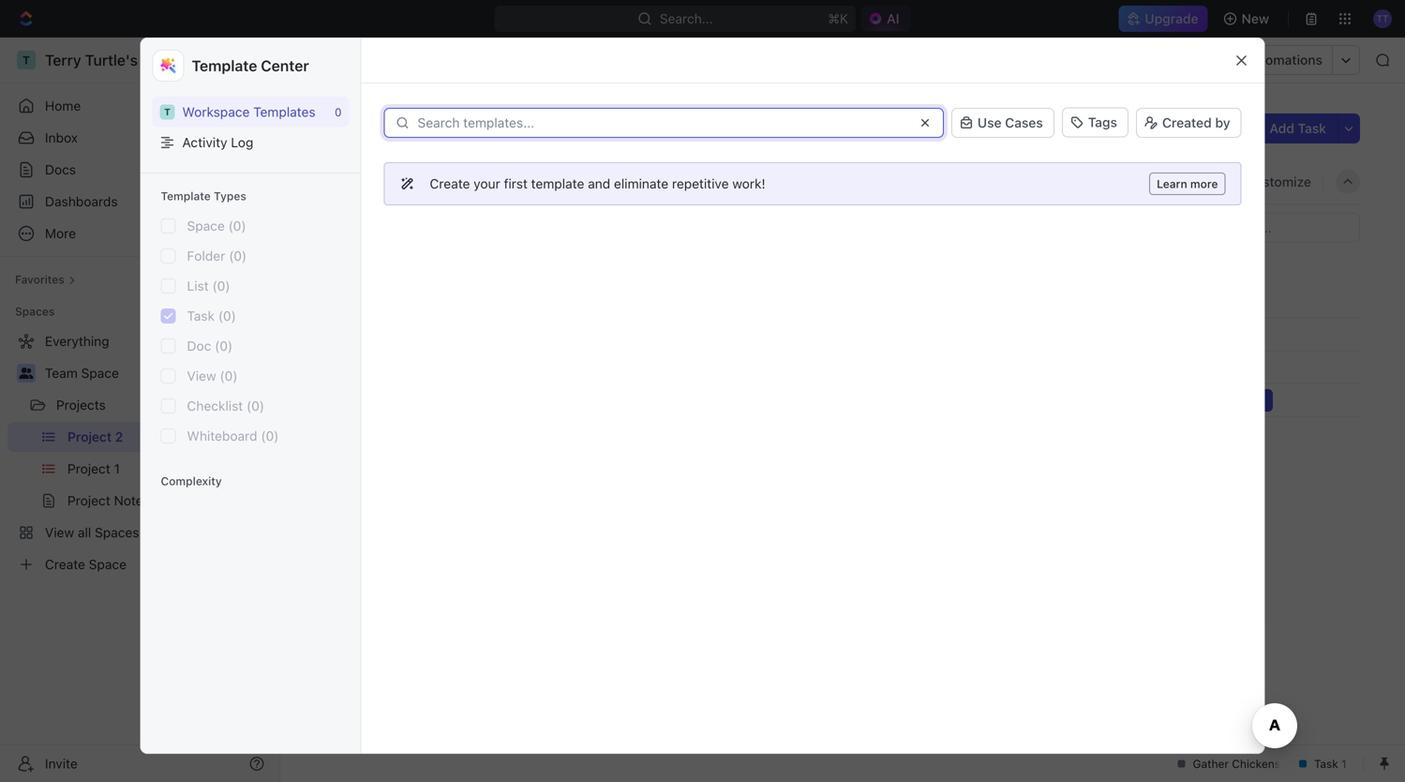 Task type: locate. For each thing, give the bounding box(es) containing it.
table
[[569, 174, 602, 189]]

team space up 0
[[315, 52, 389, 68]]

project 2
[[325, 112, 437, 143]]

template up workspace at left top
[[192, 57, 257, 75]]

0 horizontal spatial team space link
[[45, 358, 268, 388]]

1 vertical spatial user group image
[[19, 368, 33, 379]]

in progress
[[350, 266, 426, 279]]

learn more link
[[1150, 173, 1226, 195]]

1 horizontal spatial task
[[1299, 121, 1327, 136]]

task right add
[[1299, 121, 1327, 136]]

0 horizontal spatial team space
[[45, 365, 119, 381]]

None checkbox
[[161, 279, 176, 294], [161, 399, 176, 414], [161, 279, 176, 294], [161, 399, 176, 414]]

0 vertical spatial team space link
[[292, 49, 394, 71]]

favorites
[[15, 273, 64, 286]]

team space link inside sidebar navigation
[[45, 358, 268, 388]]

complexity
[[161, 475, 222, 488]]

cases
[[1006, 115, 1044, 130]]

(0) for checklist (0)
[[247, 398, 265, 414]]

projects link
[[56, 390, 219, 420]]

(0) for view (0)
[[220, 368, 238, 384]]

None checkbox
[[161, 219, 176, 234], [161, 249, 176, 264], [161, 309, 176, 324], [161, 339, 176, 354], [161, 369, 176, 384], [161, 429, 176, 444], [161, 219, 176, 234], [161, 249, 176, 264], [161, 309, 176, 324], [161, 339, 176, 354], [161, 369, 176, 384], [161, 429, 176, 444]]

list down folder
[[187, 278, 209, 294]]

task up doc
[[187, 308, 215, 324]]

team space link
[[292, 49, 394, 71], [45, 358, 268, 388]]

0 horizontal spatial user group image
[[19, 368, 33, 379]]

user group image
[[298, 55, 310, 65], [19, 368, 33, 379]]

(0) right doc
[[215, 338, 233, 354]]

and
[[588, 176, 611, 191]]

space inside tree
[[81, 365, 119, 381]]

first
[[504, 176, 528, 191]]

automations button
[[1236, 46, 1333, 74]]

more
[[1191, 177, 1219, 190]]

gantt link
[[633, 169, 671, 195]]

list link
[[418, 169, 444, 195]]

by
[[1216, 115, 1231, 130]]

(0) for task (0)
[[218, 308, 236, 324]]

1 vertical spatial template
[[161, 189, 211, 203]]

space up projects
[[81, 365, 119, 381]]

1 vertical spatial team
[[45, 365, 78, 381]]

team up projects
[[45, 365, 78, 381]]

calendar
[[478, 174, 534, 189]]

1 vertical spatial space
[[187, 218, 225, 234]]

list for list
[[421, 174, 444, 189]]

tree
[[8, 326, 272, 580]]

user group image down "spaces"
[[19, 368, 33, 379]]

0 horizontal spatial list
[[187, 278, 209, 294]]

list for list (0)
[[187, 278, 209, 294]]

checklist
[[187, 398, 243, 414]]

team right the center
[[315, 52, 348, 68]]

list inside "link"
[[421, 174, 444, 189]]

(0) down folder (0)
[[212, 278, 230, 294]]

1 vertical spatial list
[[187, 278, 209, 294]]

use cases
[[978, 115, 1044, 130]]

dashboards link
[[8, 187, 272, 217]]

2 horizontal spatial space
[[351, 52, 389, 68]]

1 horizontal spatial team
[[315, 52, 348, 68]]

search...
[[660, 11, 713, 26]]

learn
[[1157, 177, 1188, 190]]

(0) for folder (0)
[[229, 248, 247, 264]]

team inside tree
[[45, 365, 78, 381]]

activity
[[182, 135, 227, 150]]

types
[[214, 189, 246, 203]]

0 vertical spatial user group image
[[298, 55, 310, 65]]

0 horizontal spatial team
[[45, 365, 78, 381]]

team space up projects
[[45, 365, 119, 381]]

customize button
[[1222, 169, 1318, 195]]

template
[[192, 57, 257, 75], [161, 189, 211, 203]]

1 vertical spatial team space link
[[45, 358, 268, 388]]

(0)
[[228, 218, 246, 234], [229, 248, 247, 264], [212, 278, 230, 294], [218, 308, 236, 324], [215, 338, 233, 354], [220, 368, 238, 384], [247, 398, 265, 414], [261, 428, 279, 444]]

in
[[350, 266, 361, 279]]

team
[[315, 52, 348, 68], [45, 365, 78, 381]]

0 vertical spatial list
[[421, 174, 444, 189]]

progress
[[365, 266, 426, 279]]

use cases button
[[952, 106, 1055, 140]]

center
[[261, 57, 309, 75]]

tags
[[1089, 114, 1118, 130]]

1 horizontal spatial team space link
[[292, 49, 394, 71]]

workspace
[[182, 104, 250, 120]]

(0) right whiteboard
[[261, 428, 279, 444]]

eliminate
[[614, 176, 669, 191]]

created by button
[[1137, 108, 1242, 138]]

create
[[430, 176, 470, 191]]

list left 'your'
[[421, 174, 444, 189]]

your
[[474, 176, 501, 191]]

0 vertical spatial task
[[1299, 121, 1327, 136]]

1 vertical spatial task
[[187, 308, 215, 324]]

team space
[[315, 52, 389, 68], [45, 365, 119, 381]]

0 vertical spatial team space
[[315, 52, 389, 68]]

view (0)
[[187, 368, 238, 384]]

list
[[421, 174, 444, 189], [187, 278, 209, 294]]

(0) up whiteboard (0)
[[247, 398, 265, 414]]

upgrade
[[1145, 11, 1199, 26]]

1 horizontal spatial team space
[[315, 52, 389, 68]]

1 vertical spatial team space
[[45, 365, 119, 381]]

add task button
[[1259, 113, 1338, 143]]

tree containing team space
[[8, 326, 272, 580]]

(0) up doc (0) at left
[[218, 308, 236, 324]]

user group image up the templates
[[298, 55, 310, 65]]

(0) right view at the left of page
[[220, 368, 238, 384]]

team space link up projects link
[[45, 358, 268, 388]]

0 vertical spatial space
[[351, 52, 389, 68]]

0 vertical spatial template
[[192, 57, 257, 75]]

(0) down types
[[228, 218, 246, 234]]

2 vertical spatial space
[[81, 365, 119, 381]]

space down template types
[[187, 218, 225, 234]]

template up space (0)
[[161, 189, 211, 203]]

search
[[1109, 174, 1152, 189]]

space up project
[[351, 52, 389, 68]]

templates
[[253, 104, 316, 120]]

space
[[351, 52, 389, 68], [187, 218, 225, 234], [81, 365, 119, 381]]

t
[[164, 106, 171, 117]]

project
[[325, 112, 410, 143]]

1 horizontal spatial user group image
[[298, 55, 310, 65]]

template
[[531, 176, 585, 191]]

calendar link
[[475, 169, 534, 195]]

(0) right folder
[[229, 248, 247, 264]]

doc
[[187, 338, 211, 354]]

1 horizontal spatial list
[[421, 174, 444, 189]]

team space link up 0
[[292, 49, 394, 71]]

0 horizontal spatial space
[[81, 365, 119, 381]]

list (0)
[[187, 278, 230, 294]]



Task type: vqa. For each thing, say whether or not it's contained in the screenshot.
the progress
yes



Task type: describe. For each thing, give the bounding box(es) containing it.
template for template center
[[192, 57, 257, 75]]

template center
[[192, 57, 309, 75]]

terry turtle's workspace, , element
[[160, 104, 175, 119]]

home link
[[8, 91, 272, 121]]

projects
[[56, 397, 106, 413]]

whiteboard
[[187, 428, 257, 444]]

activity log
[[182, 135, 254, 150]]

spaces
[[15, 305, 55, 318]]

repetitive
[[672, 176, 729, 191]]

home
[[45, 98, 81, 113]]

⌘k
[[828, 11, 849, 26]]

new
[[1242, 11, 1270, 26]]

automations
[[1245, 52, 1323, 68]]

to do
[[350, 478, 386, 491]]

Search tasks... text field
[[1172, 213, 1360, 241]]

folder (0)
[[187, 248, 247, 264]]

search button
[[1084, 169, 1157, 195]]

(0) for space (0)
[[228, 218, 246, 234]]

inbox link
[[8, 123, 272, 153]]

activity log button
[[152, 127, 349, 158]]

2
[[415, 112, 431, 143]]

created
[[1163, 115, 1212, 130]]

hide button
[[1161, 169, 1218, 195]]

1 horizontal spatial space
[[187, 218, 225, 234]]

customize
[[1246, 174, 1312, 189]]

use cases button
[[952, 108, 1055, 138]]

0 horizontal spatial task
[[187, 308, 215, 324]]

board link
[[346, 169, 387, 195]]

(0) for doc (0)
[[215, 338, 233, 354]]

checklist (0)
[[187, 398, 265, 414]]

space (0)
[[187, 218, 246, 234]]

folder
[[187, 248, 225, 264]]

do
[[369, 478, 386, 491]]

(0) for whiteboard (0)
[[261, 428, 279, 444]]

docs link
[[8, 155, 272, 185]]

favorites button
[[8, 268, 83, 291]]

template for template types
[[161, 189, 211, 203]]

doc (0)
[[187, 338, 233, 354]]

0
[[335, 105, 342, 118]]

tags button
[[1062, 107, 1129, 139]]

board
[[350, 174, 387, 189]]

add
[[1270, 121, 1295, 136]]

add task
[[1270, 121, 1327, 136]]

invite
[[45, 756, 78, 771]]

gantt
[[637, 174, 671, 189]]

created by button
[[1137, 108, 1242, 138]]

user group image inside sidebar navigation
[[19, 368, 33, 379]]

new button
[[1216, 4, 1281, 34]]

view
[[187, 368, 216, 384]]

team space inside tree
[[45, 365, 119, 381]]

docs
[[45, 162, 76, 177]]

table link
[[565, 169, 602, 195]]

user group image inside the team space "link"
[[298, 55, 310, 65]]

Search templates... text field
[[418, 115, 907, 130]]

template types
[[161, 189, 246, 203]]

dashboards
[[45, 194, 118, 209]]

tree inside sidebar navigation
[[8, 326, 272, 580]]

tags button
[[1062, 107, 1129, 137]]

(0) for list (0)
[[212, 278, 230, 294]]

created by
[[1163, 115, 1231, 130]]

task (0)
[[187, 308, 236, 324]]

task inside add task button
[[1299, 121, 1327, 136]]

upgrade link
[[1119, 6, 1208, 32]]

use
[[978, 115, 1002, 130]]

inbox
[[45, 130, 78, 145]]

whiteboard (0)
[[187, 428, 279, 444]]

sidebar navigation
[[0, 38, 280, 782]]

hide
[[1184, 174, 1212, 189]]

create your first template and eliminate repetitive work!
[[430, 176, 766, 191]]

0 vertical spatial team
[[315, 52, 348, 68]]

log
[[231, 135, 254, 150]]

to
[[350, 478, 365, 491]]

learn more
[[1157, 177, 1219, 190]]

work!
[[733, 176, 766, 191]]

workspace templates
[[182, 104, 316, 120]]



